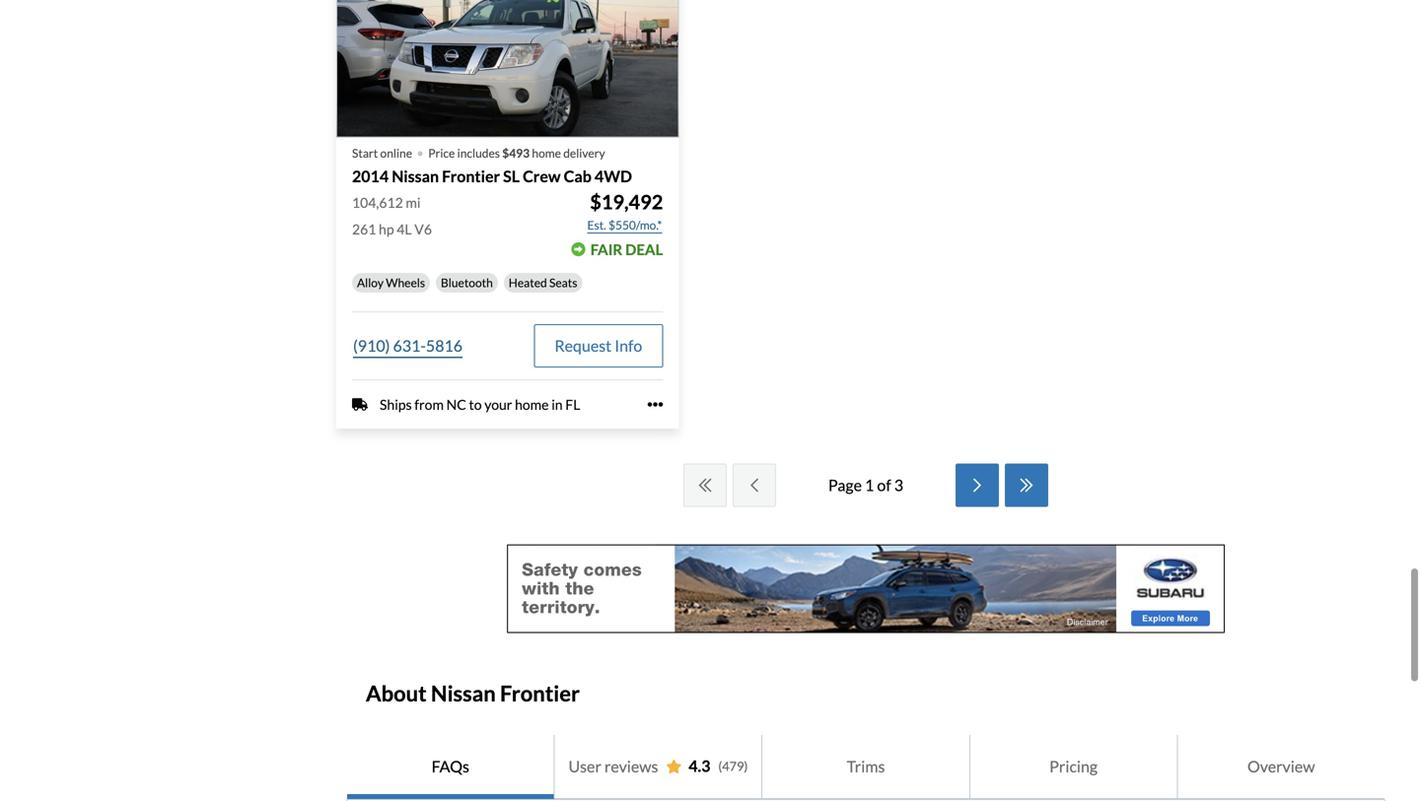 Task type: locate. For each thing, give the bounding box(es) containing it.
1 vertical spatial home
[[515, 396, 549, 413]]

0 vertical spatial frontier
[[442, 167, 500, 186]]

hp
[[379, 221, 394, 238]]

frontier inside start online · price includes $493 home delivery 2014 nissan frontier sl crew cab 4wd
[[442, 167, 500, 186]]

fair
[[591, 241, 623, 258]]

chevron double left image
[[695, 478, 715, 494]]

(910) 631-5816 button
[[352, 324, 464, 368]]

104,612
[[352, 194, 403, 211]]

about nissan frontier
[[366, 681, 580, 707]]

$493
[[502, 146, 530, 160]]

0 vertical spatial nissan
[[392, 167, 439, 186]]

mi
[[406, 194, 421, 211]]

price
[[428, 146, 455, 160]]

ellipsis h image
[[647, 397, 663, 413]]

)
[[744, 760, 748, 774]]

online
[[380, 146, 412, 160]]

home
[[532, 146, 561, 160], [515, 396, 549, 413]]

page
[[828, 476, 862, 495]]

pricing tab
[[970, 736, 1178, 800]]

heated seats
[[509, 276, 577, 290]]

tab list containing 4.3
[[346, 735, 1386, 801]]

seats
[[549, 276, 577, 290]]

5816
[[426, 336, 463, 355]]

nissan
[[392, 167, 439, 186], [431, 681, 496, 707]]

3
[[894, 476, 904, 495]]

wheels
[[386, 276, 425, 290]]

tab list inside about nissan frontier element
[[346, 735, 1386, 801]]

overview
[[1248, 757, 1315, 777]]

frontier down includes in the top left of the page
[[442, 167, 500, 186]]

chevron right image
[[968, 478, 987, 494]]

home inside start online · price includes $493 home delivery 2014 nissan frontier sl crew cab 4wd
[[532, 146, 561, 160]]

home up crew
[[532, 146, 561, 160]]

bluetooth
[[441, 276, 493, 290]]

start online · price includes $493 home delivery 2014 nissan frontier sl crew cab 4wd
[[352, 134, 632, 186]]

request info button
[[534, 324, 663, 368]]

frontier
[[442, 167, 500, 186], [500, 681, 580, 707]]

4.3
[[689, 757, 711, 776]]

pricing
[[1050, 757, 1098, 777]]

nissan up mi on the top left of the page
[[392, 167, 439, 186]]

trims tab
[[763, 736, 970, 800]]

$550/mo.*
[[609, 218, 662, 232]]

479
[[722, 760, 744, 774]]

deal
[[625, 241, 663, 258]]

tab list
[[346, 735, 1386, 801]]

cab
[[564, 167, 592, 186]]

1
[[865, 476, 874, 495]]

in
[[552, 396, 563, 413]]

home left "in"
[[515, 396, 549, 413]]

star image
[[666, 760, 682, 774]]

user
[[569, 757, 602, 777]]

est. $550/mo.* button
[[586, 215, 663, 235]]

overview tab
[[1178, 736, 1385, 800]]

4.3 ( 479 )
[[689, 757, 748, 776]]

$19,492
[[590, 190, 663, 214]]

nissan right about
[[431, 681, 496, 707]]

frontier up the user at the bottom left of the page
[[500, 681, 580, 707]]

trims
[[847, 757, 885, 777]]

request info
[[555, 336, 642, 355]]

nissan inside start online · price includes $493 home delivery 2014 nissan frontier sl crew cab 4wd
[[392, 167, 439, 186]]

faqs
[[432, 757, 469, 777]]

fl
[[565, 396, 580, 413]]

alloy wheels
[[357, 276, 425, 290]]

2014
[[352, 167, 389, 186]]

start
[[352, 146, 378, 160]]

631-
[[393, 336, 426, 355]]

0 vertical spatial home
[[532, 146, 561, 160]]

about
[[366, 681, 427, 707]]



Task type: describe. For each thing, give the bounding box(es) containing it.
1 vertical spatial frontier
[[500, 681, 580, 707]]

request
[[555, 336, 612, 355]]

truck image
[[352, 397, 368, 413]]

$19,492 est. $550/mo.*
[[587, 190, 663, 232]]

1 vertical spatial nissan
[[431, 681, 496, 707]]

fair deal
[[591, 241, 663, 258]]

to
[[469, 396, 482, 413]]

delivery
[[563, 146, 605, 160]]

about nissan frontier element
[[326, 642, 1406, 802]]

white 2014 nissan frontier sl crew cab 4wd pickup truck four-wheel drive automatic image
[[336, 0, 679, 138]]

v6
[[415, 221, 432, 238]]

(
[[718, 760, 722, 774]]

nc
[[446, 396, 466, 413]]

advertisement region
[[507, 545, 1225, 634]]

user reviews
[[569, 757, 658, 777]]

heated
[[509, 276, 547, 290]]

reviews
[[605, 757, 658, 777]]

of
[[877, 476, 891, 495]]

from
[[415, 396, 444, 413]]

faqs tab
[[347, 736, 555, 800]]

4l
[[397, 221, 412, 238]]

includes
[[457, 146, 500, 160]]

ships from nc to your home in fl
[[380, 396, 580, 413]]

your
[[484, 396, 512, 413]]

chevron double right image
[[1017, 478, 1037, 494]]

alloy
[[357, 276, 384, 290]]

(910)
[[353, 336, 390, 355]]

104,612 mi 261 hp 4l v6
[[352, 194, 432, 238]]

info
[[615, 336, 642, 355]]

(910) 631-5816
[[353, 336, 463, 355]]

261
[[352, 221, 376, 238]]

·
[[416, 134, 424, 169]]

4wd
[[595, 167, 632, 186]]

sl
[[503, 167, 520, 186]]

chevron left image
[[745, 478, 764, 494]]

crew
[[523, 167, 561, 186]]

est.
[[587, 218, 606, 232]]

page 1 of 3
[[828, 476, 904, 495]]

ships
[[380, 396, 412, 413]]



Task type: vqa. For each thing, say whether or not it's contained in the screenshot.
left great deal
no



